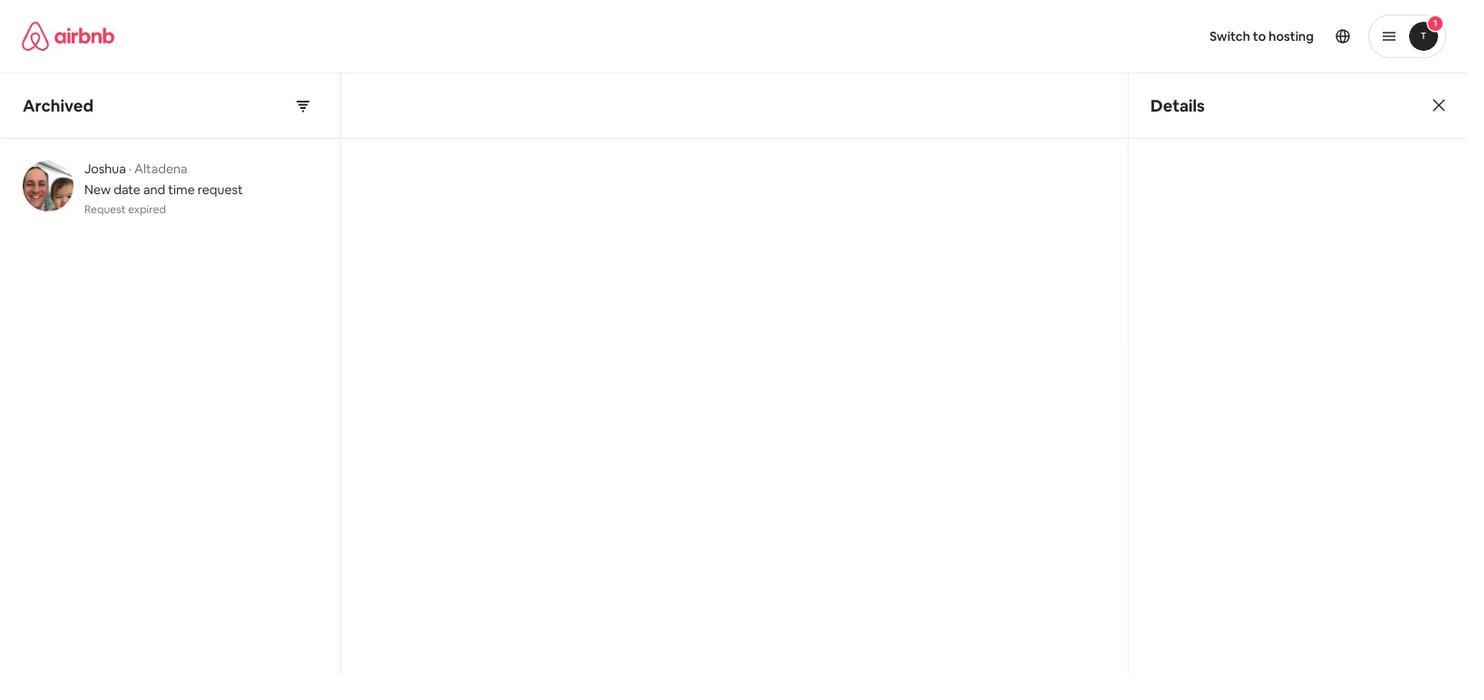 Task type: locate. For each thing, give the bounding box(es) containing it.
·
[[129, 161, 132, 177]]

date
[[114, 181, 141, 198]]

archived
[[23, 95, 93, 116]]

hosting
[[1269, 28, 1314, 44]]

expired
[[128, 202, 166, 217]]

end of inbox data group
[[1, 240, 339, 243]]

filter conversations. current filter: archived conversations image
[[296, 98, 310, 113]]

1 button
[[1368, 15, 1446, 58]]

and
[[143, 181, 165, 198]]

joshua · altadena new date and time request request expired
[[84, 161, 243, 217]]

list of conversations group
[[1, 139, 339, 243]]

request
[[198, 181, 243, 198]]

details
[[1151, 95, 1205, 116]]

switch
[[1210, 28, 1250, 44]]



Task type: describe. For each thing, give the bounding box(es) containing it.
new
[[84, 181, 111, 198]]

messaging page main contents element
[[0, 73, 1468, 674]]

switch to hosting
[[1210, 28, 1314, 44]]

to
[[1253, 28, 1266, 44]]

profile element
[[756, 0, 1446, 73]]

joshua
[[84, 161, 126, 177]]

altadena
[[134, 161, 187, 177]]

request
[[84, 202, 126, 217]]

time
[[168, 181, 195, 198]]

1
[[1434, 17, 1438, 29]]

switch to hosting link
[[1199, 17, 1325, 55]]



Task type: vqa. For each thing, say whether or not it's contained in the screenshot.
"hosting"
yes



